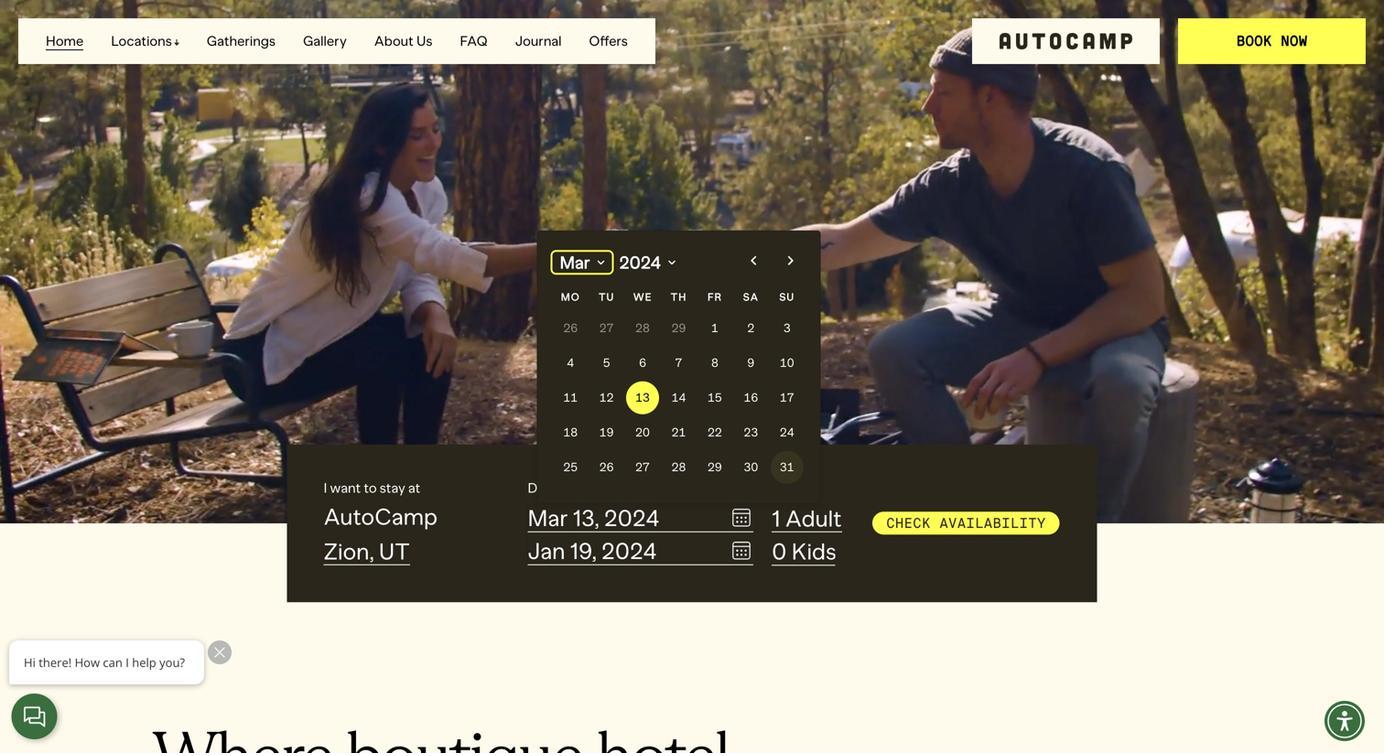 Task type: vqa. For each thing, say whether or not it's contained in the screenshot.
BOOK NOW banner
yes



Task type: locate. For each thing, give the bounding box(es) containing it.
28 down 'we'
[[636, 321, 650, 335]]

0 horizontal spatial 29 button
[[662, 312, 695, 345]]

26 button
[[554, 312, 587, 345], [590, 451, 623, 484]]

1 vertical spatial 1
[[772, 505, 781, 533]]

31 button
[[771, 451, 804, 484]]

25
[[563, 460, 578, 474]]

26 down mo on the left top
[[563, 321, 578, 335]]

ut
[[379, 538, 410, 566]]

1 button
[[699, 312, 732, 345]]

home
[[46, 33, 84, 49]]

27 down tu on the top left of page
[[600, 321, 614, 335]]

26 button down 19 button
[[590, 451, 623, 484]]

with 1 adult 0 kids
[[772, 480, 842, 566]]

29 down th
[[672, 321, 686, 335]]

26 down 19 button
[[600, 460, 614, 474]]

zion,
[[324, 538, 374, 566]]

1 vertical spatial 29 button
[[699, 451, 732, 484]]

22
[[708, 425, 722, 440]]

0 vertical spatial 27
[[600, 321, 614, 335]]

28 button down 21 button
[[662, 451, 695, 484]]

12 button
[[590, 382, 623, 415]]

1 inside button
[[711, 321, 719, 335]]

0 horizontal spatial 28 button
[[626, 312, 659, 345]]

1 down fr
[[711, 321, 719, 335]]

1 down with
[[772, 505, 781, 533]]

22 button
[[699, 417, 732, 449]]

29 button
[[662, 312, 695, 345], [699, 451, 732, 484]]

29 button down th
[[662, 312, 695, 345]]

28 button
[[626, 312, 659, 345], [662, 451, 695, 484]]

1 horizontal spatial 27 button
[[626, 451, 659, 484]]

28 down 21 button
[[672, 460, 686, 474]]

0 vertical spatial 26 button
[[554, 312, 587, 345]]

1 vertical spatial 26
[[600, 460, 614, 474]]

23 button
[[735, 417, 768, 449]]

29 button down 22 button
[[699, 451, 732, 484]]

18
[[563, 425, 578, 440]]

12
[[600, 390, 614, 405]]

we
[[633, 291, 652, 303]]

9
[[748, 355, 755, 370]]

0 vertical spatial 28
[[636, 321, 650, 335]]

book now
[[1237, 32, 1308, 50]]

27 button down tu on the top left of page
[[590, 312, 623, 345]]

29
[[672, 321, 686, 335], [708, 460, 722, 474]]

adult
[[786, 505, 842, 533]]

mo
[[561, 291, 580, 303]]

28
[[636, 321, 650, 335], [672, 460, 686, 474]]

about us
[[374, 33, 433, 49]]

28 button down 'we'
[[626, 312, 659, 345]]

26 for the rightmost 26 'button'
[[600, 460, 614, 474]]

1
[[711, 321, 719, 335], [772, 505, 781, 533]]

sa
[[743, 291, 759, 303]]

1 yyyy-mm-dd field from the top
[[528, 504, 754, 532]]

1 horizontal spatial 29
[[708, 460, 722, 474]]

gatherings
[[207, 33, 276, 49]]

27
[[600, 321, 614, 335], [636, 460, 650, 474]]

17 button
[[771, 382, 804, 415]]

at
[[408, 480, 421, 497]]

11
[[563, 390, 578, 405]]

27 button down "20" button
[[626, 451, 659, 484]]

27 down "20" button
[[636, 460, 650, 474]]

1 horizontal spatial 26
[[600, 460, 614, 474]]

book
[[1237, 32, 1273, 50]]

0 vertical spatial 1
[[711, 321, 719, 335]]

0 vertical spatial 27 button
[[590, 312, 623, 345]]

availability
[[940, 515, 1046, 533]]

27 button
[[590, 312, 623, 345], [626, 451, 659, 484]]

heading
[[152, 718, 1233, 754]]

0 vertical spatial 29
[[672, 321, 686, 335]]

29 for the left "29" button
[[672, 321, 686, 335]]

0 horizontal spatial 1
[[711, 321, 719, 335]]

24 button
[[771, 417, 804, 449]]

book now banner
[[0, 0, 1385, 82]]

7
[[675, 355, 683, 370]]

26
[[563, 321, 578, 335], [600, 460, 614, 474]]

1 vertical spatial yyyy-mm-dd field
[[528, 537, 754, 565]]

0 vertical spatial 26
[[563, 321, 578, 335]]

0
[[772, 538, 787, 566]]

gallery link
[[303, 33, 347, 49]]

0 horizontal spatial 28
[[636, 321, 650, 335]]

0 vertical spatial 28 button
[[626, 312, 659, 345]]

1 horizontal spatial 1
[[772, 505, 781, 533]]

29 down 22 button
[[708, 460, 722, 474]]

1 horizontal spatial 28
[[672, 460, 686, 474]]

5 button
[[590, 347, 623, 380]]

3
[[784, 321, 791, 335]]

0 horizontal spatial 29
[[672, 321, 686, 335]]

1 vertical spatial 29
[[708, 460, 722, 474]]

23
[[744, 425, 758, 440]]

19
[[600, 425, 614, 440]]

24
[[780, 425, 795, 440]]

2024
[[620, 252, 661, 272]]

29 for the right "29" button
[[708, 460, 722, 474]]

19 button
[[590, 417, 623, 449]]

1 vertical spatial 27
[[636, 460, 650, 474]]

1 horizontal spatial 28 button
[[662, 451, 695, 484]]

26 button down mo on the left top
[[554, 312, 587, 345]]

10
[[780, 355, 795, 370]]

8 button
[[699, 347, 732, 380]]

check availability button
[[872, 512, 1061, 536]]

0 vertical spatial yyyy-mm-dd field
[[528, 504, 754, 532]]

0 horizontal spatial 26
[[563, 321, 578, 335]]

YYYY-MM-DD field
[[528, 504, 754, 532], [528, 537, 754, 565]]

tu
[[599, 291, 615, 303]]

with
[[772, 480, 803, 497]]

journal
[[515, 33, 562, 49]]

0 vertical spatial 29 button
[[662, 312, 695, 345]]

1 vertical spatial 26 button
[[590, 451, 623, 484]]

book now button
[[1179, 18, 1366, 64]]



Task type: describe. For each thing, give the bounding box(es) containing it.
6
[[639, 355, 646, 370]]

1 horizontal spatial 26 button
[[590, 451, 623, 484]]

i want to stay at autocamp zion, ut
[[324, 480, 438, 566]]

during
[[528, 480, 570, 497]]

17
[[780, 390, 795, 405]]

0 kids button
[[772, 538, 837, 566]]

check availability
[[887, 515, 1046, 533]]

1 horizontal spatial 27
[[636, 460, 650, 474]]

th
[[671, 291, 687, 303]]

2 button
[[735, 312, 768, 345]]

offers
[[589, 33, 628, 49]]

journal link
[[515, 33, 562, 49]]

mar
[[560, 252, 590, 272]]

3 button
[[771, 312, 804, 345]]

gallery
[[303, 33, 347, 49]]

kids
[[792, 538, 837, 566]]

1 vertical spatial 27 button
[[626, 451, 659, 484]]

21
[[672, 425, 686, 440]]

13
[[636, 390, 650, 405]]

9 button
[[735, 347, 768, 380]]

15 button
[[699, 382, 732, 415]]

18 button
[[554, 417, 587, 449]]

30 button
[[735, 451, 768, 484]]

about us link
[[374, 33, 433, 49]]

20 button
[[626, 417, 659, 449]]

gatherings link
[[207, 33, 276, 49]]

16
[[744, 390, 758, 405]]

8
[[711, 355, 719, 370]]

1 vertical spatial 28 button
[[662, 451, 695, 484]]

15
[[708, 390, 722, 405]]

i
[[324, 480, 327, 497]]

faq link
[[460, 33, 488, 49]]

14 button
[[662, 382, 695, 415]]

26 for the left 26 'button'
[[563, 321, 578, 335]]

1 adult button
[[772, 505, 842, 533]]

14
[[672, 390, 686, 405]]

4 button
[[554, 347, 587, 380]]

6 button
[[626, 347, 659, 380]]

10 button
[[771, 347, 804, 380]]

faq
[[460, 33, 488, 49]]

about
[[374, 33, 414, 49]]

locations
[[111, 33, 172, 49]]

1 vertical spatial 28
[[672, 460, 686, 474]]

zion, ut button
[[324, 538, 410, 566]]

want
[[330, 480, 361, 497]]

now
[[1281, 32, 1308, 50]]

13 button
[[626, 382, 659, 415]]

autocamp
[[324, 503, 438, 531]]

0 horizontal spatial 27 button
[[590, 312, 623, 345]]

stay
[[380, 480, 406, 497]]

2
[[748, 321, 755, 335]]

su
[[780, 291, 795, 303]]

21 button
[[662, 417, 695, 449]]

check
[[887, 515, 931, 533]]

home link
[[46, 33, 84, 50]]

30
[[744, 460, 758, 474]]

us
[[417, 33, 433, 49]]

2 yyyy-mm-dd field from the top
[[528, 537, 754, 565]]

11 button
[[554, 382, 587, 415]]

25 button
[[554, 451, 587, 484]]

16 button
[[735, 382, 768, 415]]

20
[[636, 425, 650, 440]]

7 button
[[662, 347, 695, 380]]

1 inside with 1 adult 0 kids
[[772, 505, 781, 533]]

to
[[364, 480, 377, 497]]

1 horizontal spatial 29 button
[[699, 451, 732, 484]]

0 horizontal spatial 27
[[600, 321, 614, 335]]

offers link
[[589, 33, 628, 49]]

31
[[780, 460, 795, 474]]

4
[[567, 355, 574, 370]]

fr
[[708, 291, 722, 303]]

locations link
[[111, 33, 179, 49]]

0 horizontal spatial 26 button
[[554, 312, 587, 345]]

5
[[603, 355, 610, 370]]



